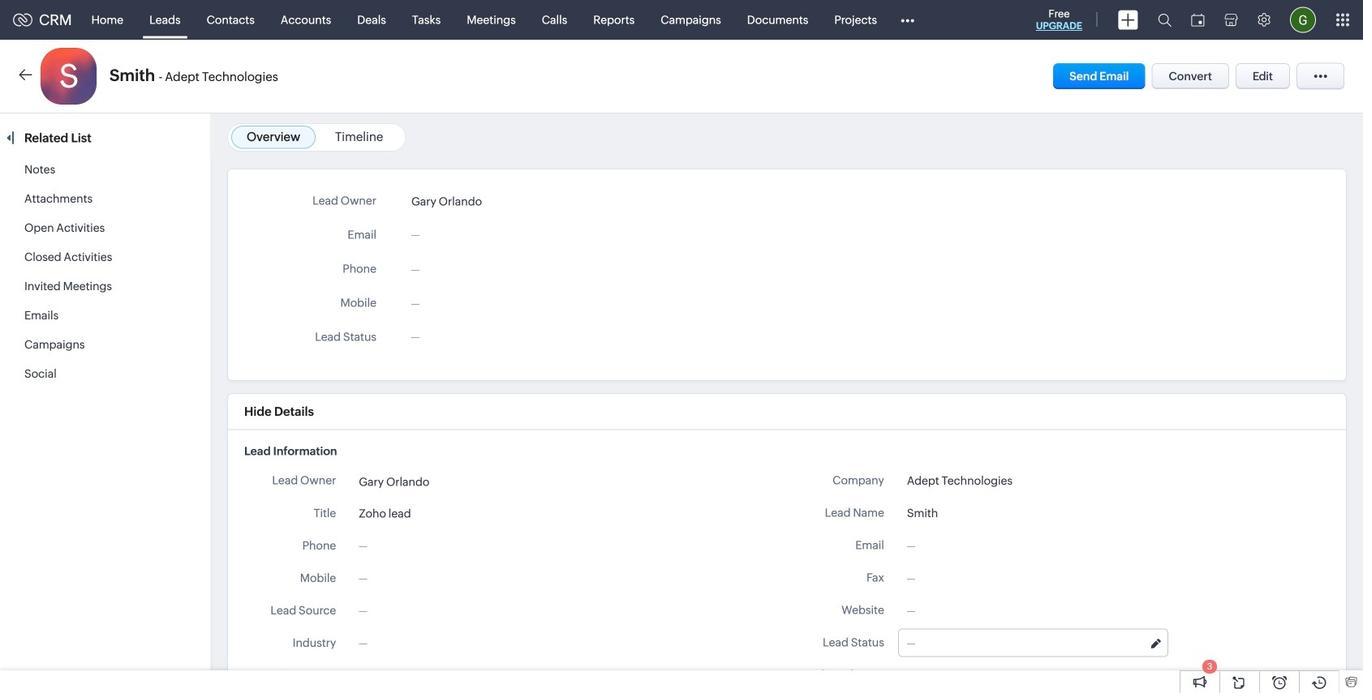 Task type: locate. For each thing, give the bounding box(es) containing it.
Other Modules field
[[890, 7, 925, 33]]

logo image
[[13, 13, 32, 26]]

create menu image
[[1118, 10, 1138, 30]]

create menu element
[[1108, 0, 1148, 39]]

profile image
[[1290, 7, 1316, 33]]



Task type: vqa. For each thing, say whether or not it's contained in the screenshot.
calendar ICON
yes



Task type: describe. For each thing, give the bounding box(es) containing it.
profile element
[[1280, 0, 1326, 39]]

calendar image
[[1191, 13, 1205, 26]]

search image
[[1158, 13, 1172, 27]]

search element
[[1148, 0, 1181, 40]]



